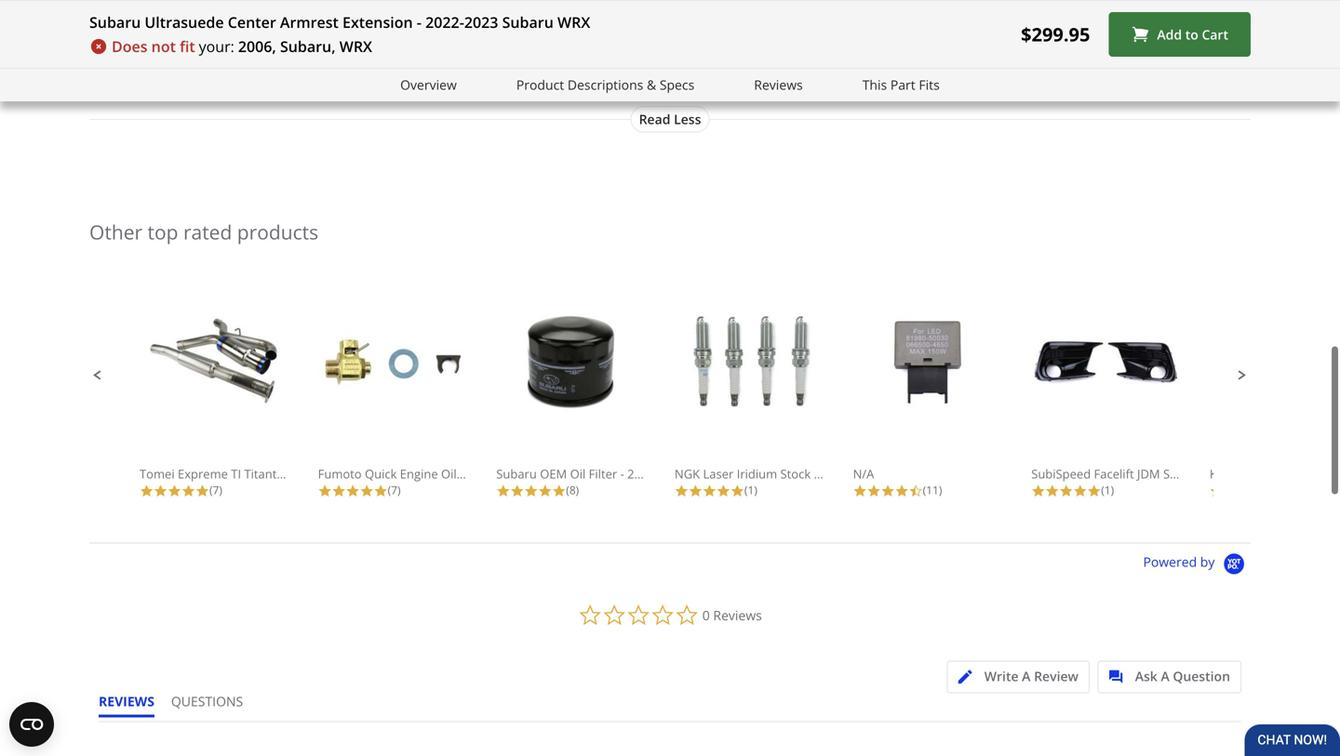 Task type: vqa. For each thing, say whether or not it's contained in the screenshot.
Does not fit your: 2006, Subaru, WRX Wrx
yes



Task type: describe. For each thing, give the bounding box(es) containing it.
subaru for ultrasuede
[[89, 12, 141, 32]]

review
[[1034, 668, 1079, 686]]

0
[[703, 607, 710, 625]]

ti
[[231, 466, 241, 483]]

koyo aluminum racing link
[[1210, 313, 1341, 483]]

filter
[[589, 466, 617, 483]]

racing
[[1303, 466, 1340, 483]]

wrx for subaru oem oil filter - 2015+ wrx
[[665, 466, 691, 483]]

koyo aluminum racing 
[[1210, 466, 1341, 483]]

style
[[1164, 466, 1191, 483]]

12 star image from the left
[[1032, 485, 1046, 499]]

other top rated products
[[89, 219, 319, 246]]

$299.95
[[1021, 21, 1091, 47]]

1 total reviews element for laser
[[675, 483, 824, 499]]

subaru,
[[280, 36, 336, 56]]

fits
[[919, 76, 940, 94]]

cart
[[1202, 25, 1229, 43]]

1 horizontal spatial -
[[621, 466, 624, 483]]

specs
[[660, 76, 695, 94]]

14 star image from the left
[[1046, 485, 1060, 499]]

2022-
[[426, 12, 464, 32]]

10 star image from the left
[[552, 485, 566, 499]]

&
[[647, 76, 656, 94]]

not
[[151, 36, 176, 56]]

product
[[517, 76, 564, 94]]

+...
[[1219, 466, 1236, 483]]

5 star image from the left
[[524, 485, 538, 499]]

11 star image from the left
[[703, 485, 717, 499]]

write no frame image
[[959, 671, 982, 685]]

0 reviews
[[703, 607, 762, 625]]

this part fits
[[863, 76, 940, 94]]

9 star image from the left
[[731, 485, 745, 499]]

questions
[[171, 693, 243, 711]]

1 oil from the left
[[441, 466, 457, 483]]

half star image
[[909, 485, 923, 499]]

stock
[[781, 466, 811, 483]]

extension
[[343, 12, 413, 32]]

1 star image from the left
[[168, 485, 182, 499]]

subaru right the 2023 at left
[[502, 12, 554, 32]]

top
[[148, 219, 178, 246]]

9 star image from the left
[[538, 485, 552, 499]]

expreme
[[178, 466, 228, 483]]

0 horizontal spatial -
[[417, 12, 422, 32]]

fumoto quick engine oil drain valve...
[[318, 466, 533, 483]]

does not fit your: 2006, subaru, wrx
[[112, 36, 372, 56]]

to
[[1186, 25, 1199, 43]]

powered by
[[1144, 553, 1219, 571]]

7 total reviews element for quick
[[318, 483, 467, 499]]

ask
[[1135, 668, 1158, 686]]

2 star image from the left
[[182, 485, 196, 499]]

4 star image from the left
[[346, 485, 360, 499]]

laser
[[703, 466, 734, 483]]

less
[[674, 110, 701, 128]]

(8)
[[566, 483, 579, 498]]

overview
[[400, 76, 457, 94]]

7 star image from the left
[[689, 485, 703, 499]]

read
[[639, 110, 671, 128]]

rated
[[183, 219, 232, 246]]

powered
[[1144, 553, 1197, 571]]

subaru oem oil filter - 2015+ wrx link
[[496, 313, 691, 483]]

15 star image from the left
[[1210, 485, 1224, 499]]

add
[[1158, 25, 1182, 43]]

1 total reviews element for facelift
[[1032, 483, 1181, 499]]

open widget image
[[9, 703, 54, 748]]

tomei expreme ti titantium cat-back...
[[140, 466, 360, 483]]

subispeed facelift jdm style drl +... link
[[1032, 313, 1236, 483]]

ask a question
[[1135, 668, 1231, 686]]

drain
[[460, 466, 491, 483]]

13 star image from the left
[[895, 485, 909, 499]]

write a review button
[[947, 662, 1090, 694]]

range...
[[844, 466, 889, 483]]

product descriptions & specs
[[517, 76, 695, 94]]

overview link
[[400, 74, 457, 96]]

fumoto quick engine oil drain valve... link
[[318, 313, 533, 483]]

11 star image from the left
[[867, 485, 881, 499]]

write a review
[[985, 668, 1079, 686]]

engine
[[400, 466, 438, 483]]

8 total reviews element
[[496, 483, 645, 499]]

iridium
[[737, 466, 777, 483]]

tab list containing reviews
[[99, 693, 260, 722]]

subispeed facelift jdm style drl +...
[[1032, 466, 1236, 483]]

2015+
[[628, 466, 662, 483]]

drl
[[1194, 466, 1216, 483]]

part
[[891, 76, 916, 94]]



Task type: locate. For each thing, give the bounding box(es) containing it.
3 star image from the left
[[318, 485, 332, 499]]

heat
[[814, 466, 841, 483]]

ultrasuede
[[145, 12, 224, 32]]

wrx
[[558, 12, 591, 32], [340, 36, 372, 56], [665, 466, 691, 483]]

wrx up product descriptions & specs at the top of page
[[558, 12, 591, 32]]

3 star image from the left
[[196, 485, 209, 499]]

valve...
[[494, 466, 533, 483]]

jdm
[[1138, 466, 1161, 483]]

1 horizontal spatial oil
[[570, 466, 586, 483]]

2 star image from the left
[[154, 485, 168, 499]]

2006,
[[238, 36, 276, 56]]

ask a question button
[[1098, 662, 1242, 694]]

other
[[89, 219, 143, 246]]

a inside 'dropdown button'
[[1161, 668, 1170, 686]]

star image
[[140, 485, 154, 499], [154, 485, 168, 499], [318, 485, 332, 499], [332, 485, 346, 499], [524, 485, 538, 499], [675, 485, 689, 499], [689, 485, 703, 499], [717, 485, 731, 499], [731, 485, 745, 499], [853, 485, 867, 499], [867, 485, 881, 499], [881, 485, 895, 499], [895, 485, 909, 499], [1046, 485, 1060, 499], [1210, 485, 1224, 499]]

- left the 2022-
[[417, 12, 422, 32]]

0 horizontal spatial wrx
[[340, 36, 372, 56]]

(1) for laser
[[745, 483, 758, 498]]

2 (7) from the left
[[388, 483, 401, 498]]

12 star image from the left
[[881, 485, 895, 499]]

14 star image from the left
[[1074, 485, 1088, 499]]

star image
[[168, 485, 182, 499], [182, 485, 196, 499], [196, 485, 209, 499], [346, 485, 360, 499], [360, 485, 374, 499], [374, 485, 388, 499], [496, 485, 510, 499], [510, 485, 524, 499], [538, 485, 552, 499], [552, 485, 566, 499], [703, 485, 717, 499], [1032, 485, 1046, 499], [1060, 485, 1074, 499], [1074, 485, 1088, 499], [1088, 485, 1102, 499]]

by
[[1201, 553, 1215, 571]]

wrx for does not fit your: 2006, subaru, wrx
[[340, 36, 372, 56]]

- right filter
[[621, 466, 624, 483]]

question
[[1173, 668, 1231, 686]]

write
[[985, 668, 1019, 686]]

n/a
[[853, 466, 874, 483]]

(1) left jdm
[[1102, 483, 1114, 498]]

1 vertical spatial -
[[621, 466, 624, 483]]

7 star image from the left
[[496, 485, 510, 499]]

reviews
[[754, 76, 803, 94], [714, 607, 762, 625]]

1 horizontal spatial (1)
[[1102, 483, 1114, 498]]

your:
[[199, 36, 234, 56]]

2 horizontal spatial wrx
[[665, 466, 691, 483]]

7 total reviews element for expreme
[[140, 483, 289, 499]]

armrest
[[280, 12, 339, 32]]

tomei
[[140, 466, 175, 483]]

3 total reviews element
[[1210, 483, 1341, 499]]

fumoto
[[318, 466, 362, 483]]

read less
[[639, 110, 701, 128]]

product descriptions & specs link
[[517, 74, 695, 96]]

0 horizontal spatial oil
[[441, 466, 457, 483]]

-
[[417, 12, 422, 32], [621, 466, 624, 483]]

back...
[[324, 466, 360, 483]]

1 (1) from the left
[[745, 483, 758, 498]]

1 horizontal spatial wrx
[[558, 12, 591, 32]]

(1) for facelift
[[1102, 483, 1114, 498]]

powered by link
[[1144, 553, 1251, 577]]

5 star image from the left
[[360, 485, 374, 499]]

1 total reviews element
[[675, 483, 824, 499], [1032, 483, 1181, 499]]

0 horizontal spatial 1 total reviews element
[[675, 483, 824, 499]]

1 horizontal spatial a
[[1161, 668, 1170, 686]]

8 star image from the left
[[717, 485, 731, 499]]

6 star image from the left
[[675, 485, 689, 499]]

ngk laser iridium stock heat range...
[[675, 466, 889, 483]]

subaru ultrasuede center armrest extension - 2022-2023 subaru wrx
[[89, 12, 591, 32]]

4 star image from the left
[[332, 485, 346, 499]]

(1)
[[745, 483, 758, 498], [1102, 483, 1114, 498]]

titantium
[[244, 466, 299, 483]]

products
[[237, 219, 319, 246]]

a right ask
[[1161, 668, 1170, 686]]

oil left drain
[[441, 466, 457, 483]]

subispeed
[[1032, 466, 1091, 483]]

fit
[[180, 36, 195, 56]]

photo of grimmspeed top mount intercooler installed on 2022 subaru wrx image
[[104, 0, 841, 96]]

a inside dropdown button
[[1022, 668, 1031, 686]]

0 vertical spatial reviews
[[754, 76, 803, 94]]

15 star image from the left
[[1088, 485, 1102, 499]]

1 7 total reviews element from the left
[[140, 483, 289, 499]]

descriptions
[[568, 76, 644, 94]]

2 oil from the left
[[570, 466, 586, 483]]

(7) for expreme
[[209, 483, 222, 498]]

(7)
[[209, 483, 222, 498], [388, 483, 401, 498]]

(7) for quick
[[388, 483, 401, 498]]

quick
[[365, 466, 397, 483]]

0 horizontal spatial (7)
[[209, 483, 222, 498]]

1 1 total reviews element from the left
[[675, 483, 824, 499]]

0 horizontal spatial a
[[1022, 668, 1031, 686]]

oil
[[441, 466, 457, 483], [570, 466, 586, 483]]

wrx down subaru ultrasuede center armrest extension - 2022-2023 subaru wrx
[[340, 36, 372, 56]]

13 star image from the left
[[1060, 485, 1074, 499]]

2 7 total reviews element from the left
[[318, 483, 467, 499]]

a for write
[[1022, 668, 1031, 686]]

oil right oem
[[570, 466, 586, 483]]

2023
[[464, 12, 498, 32]]

0 vertical spatial wrx
[[558, 12, 591, 32]]

2 1 total reviews element from the left
[[1032, 483, 1181, 499]]

center
[[228, 12, 276, 32]]

reviews
[[99, 693, 154, 711]]

n/a link
[[853, 313, 1002, 483]]

aluminum
[[1241, 466, 1300, 483]]

(1) right laser
[[745, 483, 758, 498]]

this part fits link
[[863, 74, 940, 96]]

facelift
[[1094, 466, 1134, 483]]

add to cart
[[1158, 25, 1229, 43]]

2 a from the left
[[1161, 668, 1170, 686]]

subaru left oem
[[496, 466, 537, 483]]

subaru for oem
[[496, 466, 537, 483]]

reviews link
[[754, 74, 803, 96]]

1 vertical spatial wrx
[[340, 36, 372, 56]]

wrx right 2015+
[[665, 466, 691, 483]]

1 (7) from the left
[[209, 483, 222, 498]]

2 vertical spatial wrx
[[665, 466, 691, 483]]

(7) left ti
[[209, 483, 222, 498]]

1 star image from the left
[[140, 485, 154, 499]]

11 total reviews element
[[853, 483, 1002, 499]]

0 vertical spatial -
[[417, 12, 422, 32]]

oem
[[540, 466, 567, 483]]

1 horizontal spatial 7 total reviews element
[[318, 483, 467, 499]]

dialog image
[[1109, 671, 1133, 685]]

a right write
[[1022, 668, 1031, 686]]

1 vertical spatial reviews
[[714, 607, 762, 625]]

1 horizontal spatial (7)
[[388, 483, 401, 498]]

(11)
[[923, 483, 942, 498]]

(7) right back...
[[388, 483, 401, 498]]

subaru oem oil filter - 2015+ wrx
[[496, 466, 691, 483]]

does
[[112, 36, 148, 56]]

6 star image from the left
[[374, 485, 388, 499]]

koyo
[[1210, 466, 1238, 483]]

8 star image from the left
[[510, 485, 524, 499]]

this
[[863, 76, 887, 94]]

7 total reviews element
[[140, 483, 289, 499], [318, 483, 467, 499]]

add to cart button
[[1109, 12, 1251, 57]]

2 (1) from the left
[[1102, 483, 1114, 498]]

10 star image from the left
[[853, 485, 867, 499]]

0 horizontal spatial 7 total reviews element
[[140, 483, 289, 499]]

tab list
[[99, 693, 260, 722]]

1 horizontal spatial 1 total reviews element
[[1032, 483, 1181, 499]]

a for ask
[[1161, 668, 1170, 686]]

0 horizontal spatial (1)
[[745, 483, 758, 498]]

ngk
[[675, 466, 700, 483]]

subaru up does
[[89, 12, 141, 32]]

tomei expreme ti titantium cat-back... link
[[140, 313, 360, 483]]

1 a from the left
[[1022, 668, 1031, 686]]

cat-
[[302, 466, 324, 483]]

ngk laser iridium stock heat range... link
[[675, 313, 889, 483]]



